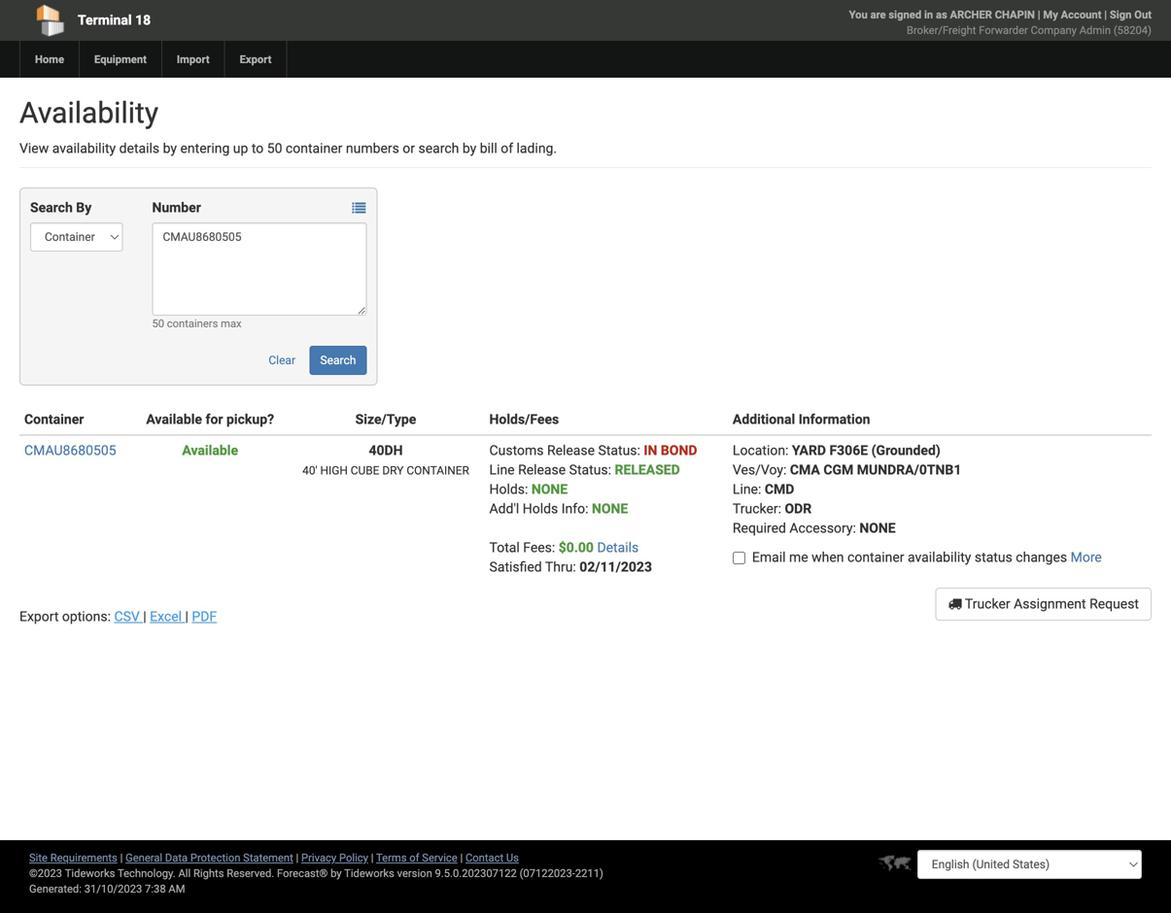Task type: describe. For each thing, give the bounding box(es) containing it.
information
[[799, 412, 870, 428]]

details link
[[597, 540, 639, 556]]

0 vertical spatial release
[[547, 443, 595, 459]]

numbers
[[346, 140, 399, 156]]

size/type
[[355, 412, 416, 428]]

0 vertical spatial none
[[532, 482, 568, 498]]

status
[[975, 550, 1013, 566]]

archer
[[950, 8, 992, 21]]

terms
[[376, 852, 407, 865]]

account
[[1061, 8, 1102, 21]]

request
[[1090, 596, 1139, 612]]

tideworks
[[344, 867, 394, 880]]

accessory
[[790, 520, 853, 537]]

site
[[29, 852, 48, 865]]

0 vertical spatial status
[[598, 443, 637, 459]]

thru:
[[545, 559, 576, 575]]

of inside site requirements | general data protection statement | privacy policy | terms of service | contact us ©2023 tideworks technology. all rights reserved. forecast® by tideworks version 9.5.0.202307122 (07122023-2211) generated: 31/10/2023 7:38 am
[[409, 852, 419, 865]]

cube
[[351, 464, 379, 478]]

released
[[615, 462, 680, 478]]

ves/voy:
[[733, 462, 787, 478]]

policy
[[339, 852, 368, 865]]

options:
[[62, 609, 111, 625]]

| left pdf
[[185, 609, 188, 625]]

bond
[[661, 443, 697, 459]]

line:
[[733, 482, 761, 498]]

excel link
[[150, 609, 185, 625]]

2 horizontal spatial by
[[462, 140, 477, 156]]

mundra/0tnb1
[[857, 462, 962, 478]]

site requirements | general data protection statement | privacy policy | terms of service | contact us ©2023 tideworks technology. all rights reserved. forecast® by tideworks version 9.5.0.202307122 (07122023-2211) generated: 31/10/2023 7:38 am
[[29, 852, 603, 896]]

clear button
[[258, 346, 306, 375]]

for
[[206, 412, 223, 428]]

home link
[[19, 41, 79, 78]]

location
[[733, 443, 785, 459]]

additional information
[[733, 412, 870, 428]]

truck image
[[948, 597, 962, 611]]

more
[[1071, 550, 1102, 566]]

2211)
[[575, 867, 603, 880]]

requirements
[[50, 852, 117, 865]]

import
[[177, 53, 210, 66]]

| up "forecast®"
[[296, 852, 299, 865]]

when
[[812, 550, 844, 566]]

location : yard f306e (grounded) ves/voy: cma cgm mundra/0tnb1 line: cmd trucker: odr required accessory : none
[[733, 443, 962, 537]]

search by
[[30, 200, 92, 216]]

general data protection statement link
[[125, 852, 293, 865]]

0 vertical spatial of
[[501, 140, 513, 156]]

chapin
[[995, 8, 1035, 21]]

search button
[[310, 346, 367, 375]]

line
[[489, 462, 515, 478]]

: left yard
[[785, 443, 789, 459]]

more link
[[1071, 550, 1102, 566]]

details
[[119, 140, 160, 156]]

rights
[[193, 867, 224, 880]]

cmau8680505 link
[[24, 443, 116, 459]]

my account link
[[1043, 8, 1102, 21]]

data
[[165, 852, 188, 865]]

(grounded)
[[871, 443, 941, 459]]

my
[[1043, 8, 1058, 21]]

excel
[[150, 609, 182, 625]]

export link
[[224, 41, 286, 78]]

| left sign
[[1104, 8, 1107, 21]]

csv
[[114, 609, 140, 625]]

$0.00
[[559, 540, 594, 556]]

(58204)
[[1114, 24, 1152, 36]]

©2023 tideworks
[[29, 867, 115, 880]]

site requirements link
[[29, 852, 117, 865]]

broker/freight
[[907, 24, 976, 36]]

signed
[[889, 8, 922, 21]]

1 vertical spatial release
[[518, 462, 566, 478]]

0 horizontal spatial container
[[286, 140, 343, 156]]

changes
[[1016, 550, 1067, 566]]

in
[[924, 8, 933, 21]]

fees:
[[523, 540, 555, 556]]

details
[[597, 540, 639, 556]]

availability
[[19, 96, 158, 130]]

f306e
[[830, 443, 868, 459]]

generated:
[[29, 883, 82, 896]]

1 vertical spatial 50
[[152, 317, 164, 330]]

terminal 18
[[78, 12, 151, 28]]

reserved.
[[227, 867, 274, 880]]

0 horizontal spatial availability
[[52, 140, 116, 156]]

admin
[[1080, 24, 1111, 36]]

by inside site requirements | general data protection statement | privacy policy | terms of service | contact us ©2023 tideworks technology. all rights reserved. forecast® by tideworks version 9.5.0.202307122 (07122023-2211) generated: 31/10/2023 7:38 am
[[331, 867, 342, 880]]

equipment
[[94, 53, 147, 66]]

email
[[752, 550, 786, 566]]

1 horizontal spatial availability
[[908, 550, 971, 566]]

as
[[936, 8, 947, 21]]

holds
[[523, 501, 558, 517]]

9.5.0.202307122
[[435, 867, 517, 880]]

| right csv
[[143, 609, 146, 625]]

1 horizontal spatial 50
[[267, 140, 282, 156]]

| left the my
[[1038, 8, 1041, 21]]

1 vertical spatial container
[[848, 550, 904, 566]]



Task type: locate. For each thing, give the bounding box(es) containing it.
:
[[637, 443, 640, 459], [785, 443, 789, 459], [608, 462, 611, 478], [853, 520, 856, 537]]

of up the version
[[409, 852, 419, 865]]

availability down "availability" at the left
[[52, 140, 116, 156]]

release right customs
[[547, 443, 595, 459]]

40dh 40' high cube dry container
[[302, 443, 469, 478]]

protection
[[190, 852, 240, 865]]

holds:
[[489, 482, 528, 498]]

|
[[1038, 8, 1041, 21], [1104, 8, 1107, 21], [143, 609, 146, 625], [185, 609, 188, 625], [120, 852, 123, 865], [296, 852, 299, 865], [371, 852, 374, 865], [460, 852, 463, 865]]

release
[[547, 443, 595, 459], [518, 462, 566, 478]]

0 horizontal spatial of
[[409, 852, 419, 865]]

0 horizontal spatial by
[[163, 140, 177, 156]]

available down available for pickup?
[[182, 443, 238, 459]]

to
[[252, 140, 264, 156]]

(07122023-
[[520, 867, 575, 880]]

lading.
[[517, 140, 557, 156]]

50 containers max
[[152, 317, 242, 330]]

1 vertical spatial availability
[[908, 550, 971, 566]]

1 vertical spatial none
[[592, 501, 628, 517]]

40dh
[[369, 443, 403, 459]]

out
[[1135, 8, 1152, 21]]

csv link
[[114, 609, 143, 625]]

terminal 18 link
[[19, 0, 474, 41]]

1 vertical spatial of
[[409, 852, 419, 865]]

2 horizontal spatial none
[[860, 520, 896, 537]]

: left released
[[608, 462, 611, 478]]

search for search by
[[30, 200, 73, 216]]

container right 'to'
[[286, 140, 343, 156]]

available for pickup?
[[146, 412, 274, 428]]

by right details
[[163, 140, 177, 156]]

up
[[233, 140, 248, 156]]

containers
[[167, 317, 218, 330]]

trucker:
[[733, 501, 782, 517]]

0 vertical spatial availability
[[52, 140, 116, 156]]

forecast®
[[277, 867, 328, 880]]

: left in
[[637, 443, 640, 459]]

available for available
[[182, 443, 238, 459]]

dry
[[382, 464, 404, 478]]

search for search
[[320, 354, 356, 367]]

none right accessory
[[860, 520, 896, 537]]

terms of service link
[[376, 852, 458, 865]]

trucker
[[965, 596, 1010, 612]]

availability up truck icon
[[908, 550, 971, 566]]

container right when
[[848, 550, 904, 566]]

0 vertical spatial search
[[30, 200, 73, 216]]

7:38
[[145, 883, 166, 896]]

pdf
[[192, 609, 217, 625]]

0 vertical spatial available
[[146, 412, 202, 428]]

status up info:
[[569, 462, 608, 478]]

| left general
[[120, 852, 123, 865]]

view
[[19, 140, 49, 156]]

1 vertical spatial available
[[182, 443, 238, 459]]

none
[[532, 482, 568, 498], [592, 501, 628, 517], [860, 520, 896, 537]]

status left in
[[598, 443, 637, 459]]

high
[[320, 464, 348, 478]]

info:
[[562, 501, 589, 517]]

1 vertical spatial search
[[320, 354, 356, 367]]

export down terminal 18 link
[[240, 53, 272, 66]]

search inside button
[[320, 354, 356, 367]]

yard
[[792, 443, 826, 459]]

export for export
[[240, 53, 272, 66]]

total
[[489, 540, 520, 556]]

0 vertical spatial export
[[240, 53, 272, 66]]

by left bill
[[462, 140, 477, 156]]

clear
[[269, 354, 295, 367]]

| up '9.5.0.202307122'
[[460, 852, 463, 865]]

pickup?
[[226, 412, 274, 428]]

of right bill
[[501, 140, 513, 156]]

cma
[[790, 462, 820, 478]]

0 horizontal spatial 50
[[152, 317, 164, 330]]

search right "clear"
[[320, 354, 356, 367]]

0 horizontal spatial export
[[19, 609, 59, 625]]

0 vertical spatial container
[[286, 140, 343, 156]]

0 vertical spatial 50
[[267, 140, 282, 156]]

sign out link
[[1110, 8, 1152, 21]]

in
[[644, 443, 657, 459]]

1 horizontal spatial none
[[592, 501, 628, 517]]

container
[[24, 412, 84, 428]]

export
[[240, 53, 272, 66], [19, 609, 59, 625]]

privacy policy link
[[301, 852, 368, 865]]

by
[[163, 140, 177, 156], [462, 140, 477, 156], [331, 867, 342, 880]]

available for available for pickup?
[[146, 412, 202, 428]]

total fees: $0.00 details satisfied thru: 02/11/2023
[[489, 540, 652, 575]]

31/10/2023
[[84, 883, 142, 896]]

assignment
[[1014, 596, 1086, 612]]

by down privacy policy 'link'
[[331, 867, 342, 880]]

search left by
[[30, 200, 73, 216]]

equipment link
[[79, 41, 161, 78]]

available left for
[[146, 412, 202, 428]]

1 horizontal spatial of
[[501, 140, 513, 156]]

me
[[789, 550, 808, 566]]

2 vertical spatial none
[[860, 520, 896, 537]]

required
[[733, 520, 786, 537]]

: down cgm
[[853, 520, 856, 537]]

0 horizontal spatial none
[[532, 482, 568, 498]]

| up tideworks at the left of page
[[371, 852, 374, 865]]

Number text field
[[152, 223, 367, 316]]

export for export options: csv | excel | pdf
[[19, 609, 59, 625]]

version
[[397, 867, 432, 880]]

of
[[501, 140, 513, 156], [409, 852, 419, 865]]

18
[[135, 12, 151, 28]]

you
[[849, 8, 868, 21]]

all
[[178, 867, 191, 880]]

1 vertical spatial export
[[19, 609, 59, 625]]

contact us link
[[466, 852, 519, 865]]

1 horizontal spatial export
[[240, 53, 272, 66]]

sign
[[1110, 8, 1132, 21]]

none for holds:
[[592, 501, 628, 517]]

1 horizontal spatial by
[[331, 867, 342, 880]]

None checkbox
[[733, 552, 745, 565]]

trucker assignment request button
[[936, 588, 1152, 621]]

none up holds at the bottom of page
[[532, 482, 568, 498]]

50
[[267, 140, 282, 156], [152, 317, 164, 330]]

0 horizontal spatial search
[[30, 200, 73, 216]]

technology.
[[118, 867, 176, 880]]

you are signed in as archer chapin | my account | sign out broker/freight forwarder company admin (58204)
[[849, 8, 1152, 36]]

none inside location : yard f306e (grounded) ves/voy: cma cgm mundra/0tnb1 line: cmd trucker: odr required accessory : none
[[860, 520, 896, 537]]

privacy
[[301, 852, 337, 865]]

or
[[403, 140, 415, 156]]

release down customs
[[518, 462, 566, 478]]

forwarder
[[979, 24, 1028, 36]]

bill
[[480, 140, 497, 156]]

none right info:
[[592, 501, 628, 517]]

contact
[[466, 852, 504, 865]]

none for line:
[[860, 520, 896, 537]]

1 horizontal spatial search
[[320, 354, 356, 367]]

50 left containers
[[152, 317, 164, 330]]

holds/fees
[[489, 412, 559, 428]]

search
[[418, 140, 459, 156]]

1 vertical spatial status
[[569, 462, 608, 478]]

container
[[286, 140, 343, 156], [848, 550, 904, 566]]

entering
[[180, 140, 230, 156]]

cmd
[[765, 482, 794, 498]]

1 horizontal spatial container
[[848, 550, 904, 566]]

additional
[[733, 412, 795, 428]]

show list image
[[352, 202, 366, 215]]

50 right 'to'
[[267, 140, 282, 156]]

export left the "options:"
[[19, 609, 59, 625]]

view availability details by entering up to 50 container numbers or search by bill of lading.
[[19, 140, 557, 156]]

by
[[76, 200, 92, 216]]



Task type: vqa. For each thing, say whether or not it's contained in the screenshot.
RELEASED
yes



